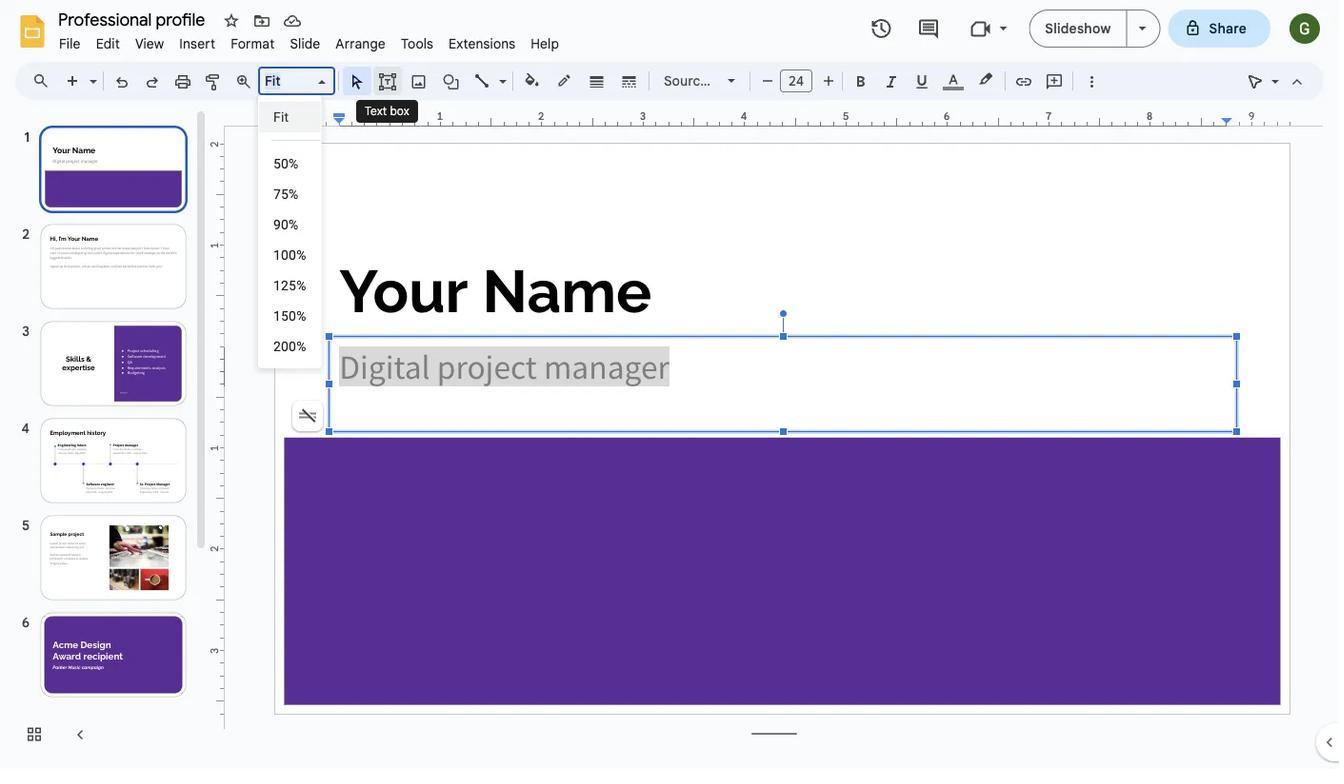 Task type: locate. For each thing, give the bounding box(es) containing it.
source
[[664, 72, 708, 89]]

edit
[[96, 35, 120, 52]]

arrange menu item
[[328, 32, 393, 55]]

help menu item
[[523, 32, 567, 55]]

do not autofit image
[[294, 403, 321, 430]]

150%
[[273, 308, 306, 324]]

125%
[[273, 278, 306, 293]]

slideshow
[[1045, 20, 1111, 37]]

format
[[231, 35, 275, 52]]

slide
[[290, 35, 320, 52]]

insert
[[179, 35, 215, 52]]

highlight color image
[[976, 68, 996, 91]]

option
[[292, 401, 323, 432]]

share button
[[1168, 10, 1271, 48]]

Menus field
[[24, 68, 66, 94]]

sans
[[711, 72, 742, 89]]

Star checkbox
[[218, 8, 245, 34]]

fit
[[273, 109, 289, 125]]

application
[[0, 0, 1339, 770]]

Font size field
[[780, 70, 820, 97]]

menu bar containing file
[[51, 25, 567, 56]]

90%
[[273, 217, 299, 232]]

mode and view toolbar
[[1240, 62, 1313, 100]]

shape image
[[441, 68, 463, 94]]

tools menu item
[[393, 32, 441, 55]]

menu bar
[[51, 25, 567, 56]]

file menu item
[[51, 32, 88, 55]]

border weight option
[[586, 68, 608, 94]]

menu bar inside menu bar banner
[[51, 25, 567, 56]]

share
[[1209, 20, 1247, 37]]

text box
[[365, 104, 409, 119]]

main toolbar
[[56, 0, 1107, 739]]

live pointer settings image
[[1267, 69, 1279, 75]]

insert image image
[[408, 68, 430, 94]]

navigation
[[0, 108, 210, 770]]

list box
[[258, 95, 322, 369]]

None field
[[258, 67, 335, 96]]



Task type: describe. For each thing, give the bounding box(es) containing it.
list box containing fit
[[258, 95, 322, 369]]

font list. source sans pro selected. option
[[664, 68, 766, 94]]

source sans pro
[[664, 72, 766, 89]]

menu bar banner
[[0, 0, 1339, 770]]

format menu item
[[223, 32, 282, 55]]

file
[[59, 35, 81, 52]]

extensions
[[449, 35, 516, 52]]

edit menu item
[[88, 32, 128, 55]]

presentation options image
[[1139, 27, 1147, 30]]

view menu item
[[128, 32, 172, 55]]

50%
[[273, 156, 299, 171]]

slideshow button
[[1029, 10, 1127, 48]]

application containing slideshow
[[0, 0, 1339, 770]]

Rename text field
[[51, 8, 216, 30]]

right margin image
[[1222, 111, 1290, 126]]

extensions menu item
[[441, 32, 523, 55]]

Zoom text field
[[262, 68, 315, 94]]

left margin image
[[276, 111, 345, 126]]

tools
[[401, 35, 434, 52]]

border dash option
[[619, 68, 641, 94]]

text
[[365, 104, 387, 119]]

border color: transparent image
[[554, 68, 576, 92]]

fill color: transparent image
[[522, 68, 543, 92]]

75%
[[273, 186, 299, 202]]

slide menu item
[[282, 32, 328, 55]]

insert menu item
[[172, 32, 223, 55]]

view
[[135, 35, 164, 52]]

help
[[531, 35, 559, 52]]

box
[[390, 104, 409, 119]]

Font size text field
[[781, 70, 812, 92]]

arrange
[[336, 35, 386, 52]]

200%
[[273, 339, 306, 354]]

pro
[[745, 72, 766, 89]]

new slide with layout image
[[85, 69, 97, 75]]

text color image
[[943, 68, 964, 91]]

100%
[[273, 247, 306, 263]]



Task type: vqa. For each thing, say whether or not it's contained in the screenshot.
Required Question element to the right
no



